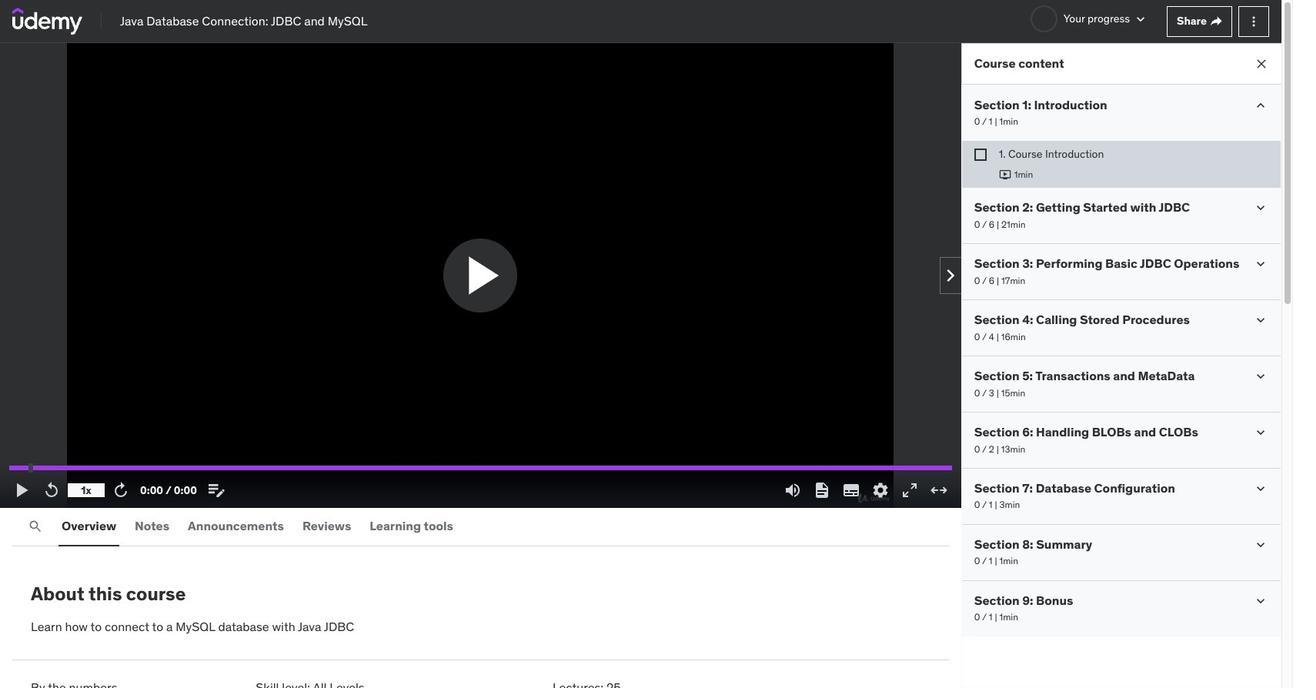 Task type: locate. For each thing, give the bounding box(es) containing it.
small image
[[1253, 200, 1269, 216], [1253, 425, 1269, 441], [1253, 594, 1269, 609]]

2 vertical spatial small image
[[1253, 594, 1269, 609]]

udemy image
[[12, 8, 82, 34]]

0 vertical spatial small image
[[1253, 200, 1269, 216]]

1 horizontal spatial xsmall image
[[1210, 15, 1222, 27]]

forward 5 seconds image
[[112, 481, 130, 500]]

xsmall image
[[1210, 15, 1222, 27], [974, 149, 987, 161]]

2 small image from the top
[[1253, 425, 1269, 441]]

progress bar slider
[[9, 459, 952, 477]]

3 small image from the top
[[1253, 594, 1269, 609]]

1 vertical spatial small image
[[1253, 425, 1269, 441]]

play video image
[[459, 251, 508, 300]]

mute image
[[783, 481, 802, 500]]

1 vertical spatial xsmall image
[[974, 149, 987, 161]]

go to next lecture image
[[939, 263, 963, 288]]

rewind 5 seconds image
[[42, 481, 61, 500]]

0 vertical spatial xsmall image
[[1210, 15, 1222, 27]]

small image
[[1133, 11, 1149, 27], [1253, 98, 1269, 113], [1253, 257, 1269, 272], [1253, 313, 1269, 328], [1253, 369, 1269, 384], [1253, 481, 1269, 497], [1253, 538, 1269, 553]]

play course introduction image
[[999, 169, 1011, 181]]

0 horizontal spatial xsmall image
[[974, 149, 987, 161]]



Task type: describe. For each thing, give the bounding box(es) containing it.
transcript in sidebar region image
[[813, 481, 831, 500]]

actions image
[[1246, 13, 1262, 29]]

search image
[[28, 519, 43, 534]]

add note image
[[207, 481, 226, 500]]

close course content sidebar image
[[1254, 56, 1269, 72]]

expanded view image
[[930, 481, 948, 500]]

play image
[[13, 481, 32, 500]]

sidebar element
[[961, 43, 1282, 688]]

settings image
[[871, 481, 890, 500]]

subtitles image
[[842, 481, 860, 500]]

fullscreen image
[[900, 481, 919, 500]]

1 small image from the top
[[1253, 200, 1269, 216]]



Task type: vqa. For each thing, say whether or not it's contained in the screenshot.
TEACH
no



